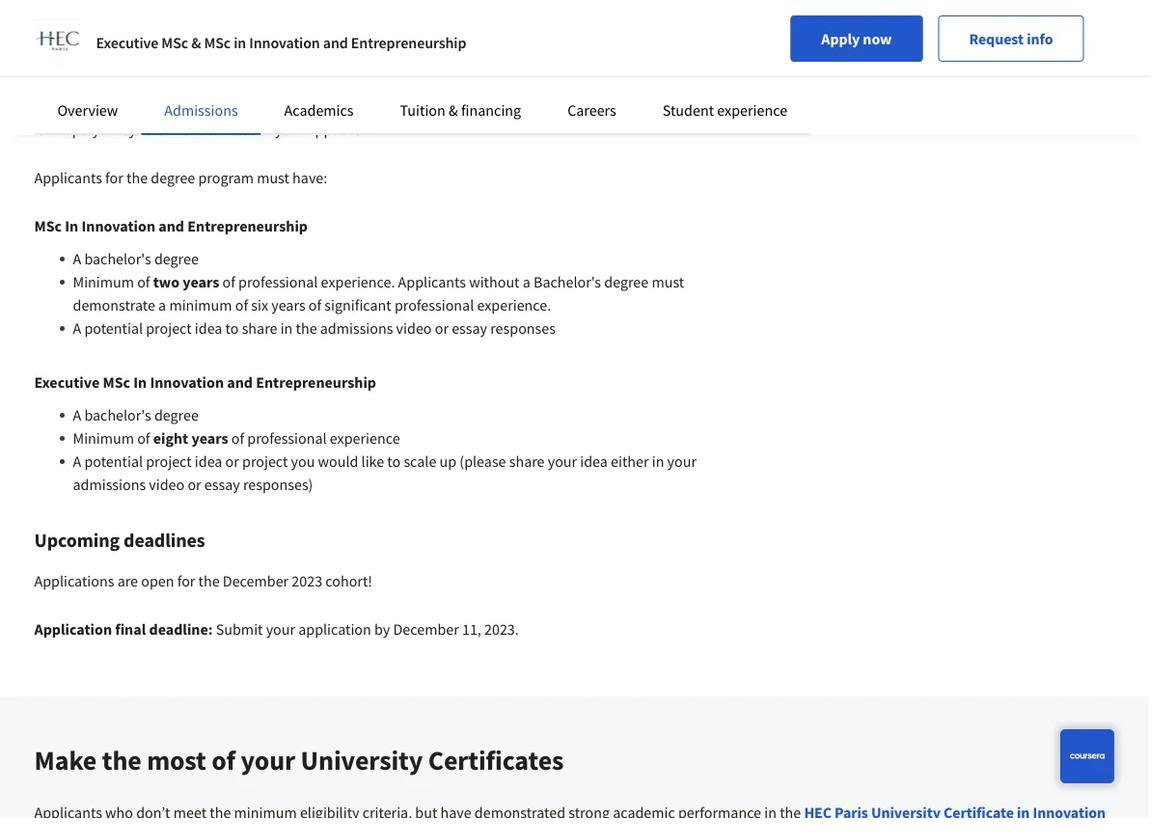 Task type: locate. For each thing, give the bounding box(es) containing it.
3 a from the top
[[73, 405, 81, 425]]

experience. up "significant"
[[321, 272, 395, 291]]

role
[[139, 120, 164, 139]]

open
[[141, 571, 174, 591]]

1 vertical spatial minimum
[[73, 428, 134, 448]]

of left eight in the bottom of the page
[[137, 428, 150, 448]]

make the most of your university certificates
[[34, 744, 564, 777]]

share right (please
[[509, 452, 545, 471]]

professional up 'you' at the left of page
[[247, 428, 327, 448]]

degree
[[151, 168, 195, 187], [154, 249, 199, 268], [604, 272, 649, 291], [154, 405, 199, 425]]

guide
[[501, 97, 537, 116]]

1 vertical spatial program
[[198, 168, 254, 187]]

video down eight in the bottom of the page
[[149, 475, 185, 494]]

by
[[374, 620, 390, 639]]

scale
[[404, 452, 437, 471]]

years right eight in the bottom of the page
[[192, 428, 228, 448]]

1 vertical spatial &
[[449, 100, 458, 120]]

2 vertical spatial innovation
[[150, 373, 224, 392]]

for down key
[[105, 168, 123, 187]]

0 horizontal spatial must
[[257, 168, 289, 187]]

2 vertical spatial or
[[188, 475, 201, 494]]

play
[[72, 120, 100, 139]]

0 vertical spatial to
[[225, 318, 239, 338]]

professional inside your professional experience in innovation and entrepreneurship should guide your choice of program path, as it will play a key role in the success of your application.
[[66, 97, 146, 116]]

project
[[146, 318, 192, 338], [146, 452, 192, 471], [242, 452, 288, 471]]

admissions
[[320, 318, 393, 338], [73, 475, 146, 494]]

0 horizontal spatial experience
[[149, 97, 219, 116]]

years up minimum
[[183, 272, 219, 291]]

1 vertical spatial bachelor's
[[84, 405, 151, 425]]

minimum up the demonstrate
[[73, 272, 134, 291]]

academics
[[284, 100, 354, 120]]

admission requirements
[[34, 54, 240, 78]]

2 horizontal spatial a
[[523, 272, 531, 291]]

2 bachelor's from the top
[[84, 405, 151, 425]]

program left the path,
[[633, 97, 689, 116]]

0 horizontal spatial a
[[103, 120, 111, 139]]

1 horizontal spatial december
[[393, 620, 459, 639]]

1 vertical spatial essay
[[204, 475, 240, 494]]

1 vertical spatial share
[[509, 452, 545, 471]]

bachelor's
[[84, 249, 151, 268], [84, 405, 151, 425]]

admissions down "significant"
[[320, 318, 393, 338]]

application.
[[307, 120, 384, 139]]

a down two
[[158, 295, 166, 315]]

video down of professional experience. applicants without a bachelor's degree must demonstrate a minimum of six years of significant professional experience. at the top
[[396, 318, 432, 338]]

1 bachelor's from the top
[[84, 249, 151, 268]]

the
[[183, 120, 204, 139], [126, 168, 148, 187], [296, 318, 317, 338], [198, 571, 220, 591], [102, 744, 142, 777]]

0 horizontal spatial admissions
[[73, 475, 146, 494]]

1 vertical spatial entrepreneurship
[[187, 216, 308, 235]]

a
[[103, 120, 111, 139], [523, 272, 531, 291], [158, 295, 166, 315]]

to
[[225, 318, 239, 338], [387, 452, 401, 471]]

bachelor's
[[534, 272, 601, 291]]

a left key
[[103, 120, 111, 139]]

0 vertical spatial admissions
[[320, 318, 393, 338]]

applications
[[34, 571, 114, 591]]

video
[[396, 318, 432, 338], [149, 475, 185, 494]]

experience. up responses
[[477, 295, 551, 315]]

0 vertical spatial executive
[[96, 33, 159, 52]]

request info
[[969, 29, 1053, 48]]

of up responses)
[[231, 428, 244, 448]]

0 vertical spatial essay
[[452, 318, 487, 338]]

and inside your professional experience in innovation and entrepreneurship should guide your choice of program path, as it will play a key role in the success of your application.
[[310, 97, 335, 116]]

share
[[242, 318, 277, 338], [509, 452, 545, 471]]

applicants
[[34, 168, 102, 187], [398, 272, 466, 291]]

december up submit
[[223, 571, 289, 591]]

entrepreneurship down have:
[[187, 216, 308, 235]]

1 horizontal spatial program
[[633, 97, 689, 116]]

0 horizontal spatial or
[[188, 475, 201, 494]]

minimum
[[73, 272, 134, 291], [73, 428, 134, 448]]

executive up admission requirements
[[96, 33, 159, 52]]

experience up role
[[149, 97, 219, 116]]

significant
[[325, 295, 392, 315]]

1 a from the top
[[73, 249, 81, 268]]

0 vertical spatial in
[[65, 216, 78, 235]]

innovation
[[249, 33, 320, 52], [81, 216, 155, 235], [150, 373, 224, 392]]

1 horizontal spatial admissions
[[320, 318, 393, 338]]

msc in innovation and entrepreneurship
[[34, 216, 308, 235]]

1 horizontal spatial or
[[225, 452, 239, 471]]

innovation up a bachelor's degree
[[81, 216, 155, 235]]

professional up key
[[66, 97, 146, 116]]

the inside your professional experience in innovation and entrepreneurship should guide your choice of program path, as it will play a key role in the success of your application.
[[183, 120, 204, 139]]

0 horizontal spatial video
[[149, 475, 185, 494]]

1 horizontal spatial to
[[387, 452, 401, 471]]

the left success
[[183, 120, 204, 139]]

executive down the demonstrate
[[34, 373, 100, 392]]

essay left responses)
[[204, 475, 240, 494]]

0 vertical spatial bachelor's
[[84, 249, 151, 268]]

1 vertical spatial applicants
[[398, 272, 466, 291]]

2 vertical spatial years
[[192, 428, 228, 448]]

admission
[[34, 54, 122, 78]]

potential down the demonstrate
[[84, 318, 143, 338]]

student
[[663, 100, 714, 120]]

0 horizontal spatial to
[[225, 318, 239, 338]]

2 minimum from the top
[[73, 428, 134, 448]]

2023
[[292, 571, 322, 591]]

and up application.
[[310, 97, 335, 116]]

december right by on the bottom left
[[393, 620, 459, 639]]

minimum of two years
[[73, 272, 219, 291]]

0 vertical spatial or
[[435, 318, 449, 338]]

years inside of professional experience. applicants without a bachelor's degree must demonstrate a minimum of six years of significant professional experience.
[[271, 295, 306, 315]]

a for a potential project idea to share in the admissions video or essay responses
[[73, 318, 81, 338]]

apply now button
[[791, 15, 923, 62]]

request
[[969, 29, 1024, 48]]

innovation up innovation
[[249, 33, 320, 52]]

key
[[114, 120, 136, 139]]

1 horizontal spatial &
[[449, 100, 458, 120]]

degree up two
[[154, 249, 199, 268]]

& up requirements
[[191, 33, 201, 52]]

experience.
[[321, 272, 395, 291], [477, 295, 551, 315]]

potential up 'upcoming deadlines'
[[84, 452, 143, 471]]

in
[[65, 216, 78, 235], [133, 373, 147, 392]]

1 horizontal spatial video
[[396, 318, 432, 338]]

1 vertical spatial years
[[271, 295, 306, 315]]

or down eight in the bottom of the page
[[188, 475, 201, 494]]

0 horizontal spatial applicants
[[34, 168, 102, 187]]

experience inside your professional experience in innovation and entrepreneurship should guide your choice of program path, as it will play a key role in the success of your application.
[[149, 97, 219, 116]]

(please
[[460, 452, 506, 471]]

0 horizontal spatial &
[[191, 33, 201, 52]]

0 vertical spatial entrepreneurship
[[351, 33, 466, 52]]

0 vertical spatial years
[[183, 272, 219, 291]]

of up a potential project idea to share in the admissions video or essay responses on the top of page
[[309, 295, 322, 315]]

years inside a bachelor's degree minimum of eight years of professional experience a potential project idea or project you would like to scale up (please share your idea either in your admissions video or essay responses)
[[192, 428, 228, 448]]

& right tuition
[[449, 100, 458, 120]]

0 horizontal spatial for
[[105, 168, 123, 187]]

1 vertical spatial must
[[652, 272, 684, 291]]

application
[[298, 620, 371, 639]]

idea down minimum
[[195, 318, 222, 338]]

innovation up eight in the bottom of the page
[[150, 373, 224, 392]]

apply
[[822, 29, 860, 48]]

your
[[34, 97, 63, 116]]

1 vertical spatial innovation
[[81, 216, 155, 235]]

0 vertical spatial experience.
[[321, 272, 395, 291]]

1 vertical spatial or
[[225, 452, 239, 471]]

1 vertical spatial for
[[177, 571, 195, 591]]

professional inside a bachelor's degree minimum of eight years of professional experience a potential project idea or project you would like to scale up (please share your idea either in your admissions video or essay responses)
[[247, 428, 327, 448]]

1 vertical spatial in
[[133, 373, 147, 392]]

applicants left without
[[398, 272, 466, 291]]

idea
[[195, 318, 222, 338], [195, 452, 222, 471], [580, 452, 608, 471]]

of down innovation
[[259, 120, 272, 139]]

1 horizontal spatial experience
[[330, 428, 400, 448]]

your right submit
[[266, 620, 295, 639]]

most
[[147, 744, 206, 777]]

bachelor's up the minimum of two years
[[84, 249, 151, 268]]

0 vertical spatial program
[[633, 97, 689, 116]]

hec paris logo image
[[34, 19, 81, 66]]

0 vertical spatial video
[[396, 318, 432, 338]]

a
[[73, 249, 81, 268], [73, 318, 81, 338], [73, 405, 81, 425], [73, 452, 81, 471]]

have:
[[293, 168, 327, 187]]

like
[[361, 452, 384, 471]]

or down of professional experience. applicants without a bachelor's degree must demonstrate a minimum of six years of significant professional experience. at the top
[[435, 318, 449, 338]]

years right "six"
[[271, 295, 306, 315]]

in down the demonstrate
[[133, 373, 147, 392]]

eight
[[153, 428, 188, 448]]

path,
[[692, 97, 725, 116]]

1 vertical spatial admissions
[[73, 475, 146, 494]]

1 vertical spatial to
[[387, 452, 401, 471]]

1 minimum from the top
[[73, 272, 134, 291]]

a right without
[[523, 272, 531, 291]]

experience up like
[[330, 428, 400, 448]]

potential
[[84, 318, 143, 338], [84, 452, 143, 471]]

entrepreneurship
[[338, 97, 450, 116]]

0 vertical spatial minimum
[[73, 272, 134, 291]]

in up a bachelor's degree
[[65, 216, 78, 235]]

of up minimum
[[222, 272, 235, 291]]

responses)
[[243, 475, 313, 494]]

experience
[[149, 97, 219, 116], [717, 100, 788, 120], [330, 428, 400, 448]]

1 horizontal spatial experience.
[[477, 295, 551, 315]]

1 horizontal spatial applicants
[[398, 272, 466, 291]]

application final deadline: submit your application by december 11, 2023.
[[34, 620, 519, 639]]

degree inside a bachelor's degree minimum of eight years of professional experience a potential project idea or project you would like to scale up (please share your idea either in your admissions video or essay responses)
[[154, 405, 199, 425]]

share inside a bachelor's degree minimum of eight years of professional experience a potential project idea or project you would like to scale up (please share your idea either in your admissions video or essay responses)
[[509, 452, 545, 471]]

to right like
[[387, 452, 401, 471]]

minimum left eight in the bottom of the page
[[73, 428, 134, 448]]

professional down without
[[395, 295, 474, 315]]

your professional experience in innovation and entrepreneurship should guide your choice of program path, as it will play a key role in the success of your application.
[[34, 97, 743, 139]]

degree up msc in innovation and entrepreneurship
[[151, 168, 195, 187]]

six
[[251, 295, 268, 315]]

professional up "six"
[[238, 272, 318, 291]]

1 horizontal spatial for
[[177, 571, 195, 591]]

1 vertical spatial december
[[393, 620, 459, 639]]

2 vertical spatial a
[[158, 295, 166, 315]]

1 horizontal spatial in
[[133, 373, 147, 392]]

admissions
[[164, 100, 238, 120]]

program down success
[[198, 168, 254, 187]]

share down "six"
[[242, 318, 277, 338]]

1 horizontal spatial essay
[[452, 318, 487, 338]]

bachelor's down executive msc in innovation and entrepreneurship
[[84, 405, 151, 425]]

for right 'open' in the left bottom of the page
[[177, 571, 195, 591]]

0 horizontal spatial essay
[[204, 475, 240, 494]]

1 vertical spatial video
[[149, 475, 185, 494]]

to down minimum
[[225, 318, 239, 338]]

a for a bachelor's degree
[[73, 249, 81, 268]]

executive for executive msc in innovation and entrepreneurship
[[34, 373, 100, 392]]

a bachelor's degree
[[73, 249, 199, 268]]

2 potential from the top
[[84, 452, 143, 471]]

responses
[[490, 318, 556, 338]]

2 horizontal spatial experience
[[717, 100, 788, 120]]

degree up eight in the bottom of the page
[[154, 405, 199, 425]]

experience right 'student'
[[717, 100, 788, 120]]

idea left either
[[580, 452, 608, 471]]

1 vertical spatial executive
[[34, 373, 100, 392]]

entrepreneurship up entrepreneurship
[[351, 33, 466, 52]]

applicants down the will
[[34, 168, 102, 187]]

a bachelor's degree minimum of eight years of professional experience a potential project idea or project you would like to scale up (please share your idea either in your admissions video or essay responses)
[[73, 405, 697, 494]]

idea down executive msc in innovation and entrepreneurship
[[195, 452, 222, 471]]

1 horizontal spatial share
[[509, 452, 545, 471]]

0 vertical spatial potential
[[84, 318, 143, 338]]

professional
[[66, 97, 146, 116], [238, 272, 318, 291], [395, 295, 474, 315], [247, 428, 327, 448]]

0 vertical spatial must
[[257, 168, 289, 187]]

degree right bachelor's
[[604, 272, 649, 291]]

two
[[153, 272, 180, 291]]

0 horizontal spatial share
[[242, 318, 277, 338]]

essay down without
[[452, 318, 487, 338]]

admissions up 'upcoming deadlines'
[[73, 475, 146, 494]]

applicants inside of professional experience. applicants without a bachelor's degree must demonstrate a minimum of six years of significant professional experience.
[[398, 272, 466, 291]]

0 vertical spatial a
[[103, 120, 111, 139]]

bachelor's inside a bachelor's degree minimum of eight years of professional experience a potential project idea or project you would like to scale up (please share your idea either in your admissions video or essay responses)
[[84, 405, 151, 425]]

project up responses)
[[242, 452, 288, 471]]

0 vertical spatial &
[[191, 33, 201, 52]]

or left 'you' at the left of page
[[225, 452, 239, 471]]

and
[[323, 33, 348, 52], [310, 97, 335, 116], [159, 216, 184, 235], [227, 373, 253, 392]]

2 a from the top
[[73, 318, 81, 338]]

1 vertical spatial potential
[[84, 452, 143, 471]]

bachelor's for a bachelor's degree minimum of eight years of professional experience a potential project idea or project you would like to scale up (please share your idea either in your admissions video or essay responses)
[[84, 405, 151, 425]]

or
[[435, 318, 449, 338], [225, 452, 239, 471], [188, 475, 201, 494]]

msc
[[162, 33, 188, 52], [204, 33, 231, 52], [34, 216, 62, 235], [103, 373, 130, 392]]

0 vertical spatial december
[[223, 571, 289, 591]]

1 horizontal spatial must
[[652, 272, 684, 291]]

0 horizontal spatial december
[[223, 571, 289, 591]]

entrepreneurship down a potential project idea to share in the admissions video or essay responses on the top of page
[[256, 373, 376, 392]]

entrepreneurship
[[351, 33, 466, 52], [187, 216, 308, 235], [256, 373, 376, 392]]

for
[[105, 168, 123, 187], [177, 571, 195, 591]]

program inside your professional experience in innovation and entrepreneurship should guide your choice of program path, as it will play a key role in the success of your application.
[[633, 97, 689, 116]]

program
[[633, 97, 689, 116], [198, 168, 254, 187]]

experience inside a bachelor's degree minimum of eight years of professional experience a potential project idea or project you would like to scale up (please share your idea either in your admissions video or essay responses)
[[330, 428, 400, 448]]



Task type: vqa. For each thing, say whether or not it's contained in the screenshot.
Build WordPress
no



Task type: describe. For each thing, give the bounding box(es) containing it.
up
[[440, 452, 457, 471]]

2 horizontal spatial or
[[435, 318, 449, 338]]

of left two
[[137, 272, 150, 291]]

info
[[1027, 29, 1053, 48]]

of right most
[[212, 744, 235, 777]]

2 vertical spatial entrepreneurship
[[256, 373, 376, 392]]

now
[[863, 29, 892, 48]]

you
[[291, 452, 315, 471]]

project down eight in the bottom of the page
[[146, 452, 192, 471]]

0 horizontal spatial experience.
[[321, 272, 395, 291]]

the right 'open' in the left bottom of the page
[[198, 571, 220, 591]]

executive for executive msc & msc in innovation and entrepreneurship
[[96, 33, 159, 52]]

to inside a bachelor's degree minimum of eight years of professional experience a potential project idea or project you would like to scale up (please share your idea either in your admissions video or essay responses)
[[387, 452, 401, 471]]

without
[[469, 272, 520, 291]]

deadlines
[[124, 528, 205, 553]]

0 vertical spatial share
[[242, 318, 277, 338]]

upcoming
[[34, 528, 120, 553]]

essay inside a bachelor's degree minimum of eight years of professional experience a potential project idea or project you would like to scale up (please share your idea either in your admissions video or essay responses)
[[204, 475, 240, 494]]

make
[[34, 744, 97, 777]]

upcoming deadlines
[[34, 528, 205, 553]]

0 vertical spatial innovation
[[249, 33, 320, 52]]

tuition
[[400, 100, 446, 120]]

a potential project idea to share in the admissions video or essay responses
[[73, 318, 556, 338]]

apply now
[[822, 29, 892, 48]]

your right most
[[241, 744, 295, 777]]

1 potential from the top
[[84, 318, 143, 338]]

your down innovation
[[275, 120, 304, 139]]

the left most
[[102, 744, 142, 777]]

video inside a bachelor's degree minimum of eight years of professional experience a potential project idea or project you would like to scale up (please share your idea either in your admissions video or essay responses)
[[149, 475, 185, 494]]

deadline:
[[149, 620, 213, 639]]

success
[[207, 120, 256, 139]]

your left either
[[548, 452, 577, 471]]

degree inside of professional experience. applicants without a bachelor's degree must demonstrate a minimum of six years of significant professional experience.
[[604, 272, 649, 291]]

applications are open for the december 2023 cohort!
[[34, 571, 372, 591]]

cohort!
[[326, 571, 372, 591]]

should
[[453, 97, 498, 116]]

4 a from the top
[[73, 452, 81, 471]]

1 horizontal spatial a
[[158, 295, 166, 315]]

2023.
[[484, 620, 519, 639]]

1 vertical spatial experience.
[[477, 295, 551, 315]]

it
[[34, 120, 43, 139]]

student experience
[[663, 100, 788, 120]]

as
[[728, 97, 743, 116]]

careers
[[568, 100, 616, 120]]

certificates
[[428, 744, 564, 777]]

and up a bachelor's degree
[[159, 216, 184, 235]]

executive msc & msc in innovation and entrepreneurship
[[96, 33, 466, 52]]

are
[[117, 571, 138, 591]]

1 vertical spatial a
[[523, 272, 531, 291]]

requirements
[[125, 54, 240, 78]]

either
[[611, 452, 649, 471]]

minimum
[[169, 295, 232, 315]]

11,
[[462, 620, 481, 639]]

your right guide
[[540, 97, 569, 116]]

final
[[115, 620, 146, 639]]

financing
[[461, 100, 521, 120]]

would
[[318, 452, 358, 471]]

the down key
[[126, 168, 148, 187]]

student experience link
[[663, 100, 788, 120]]

careers link
[[568, 100, 616, 120]]

potential inside a bachelor's degree minimum of eight years of professional experience a potential project idea or project you would like to scale up (please share your idea either in your admissions video or essay responses)
[[84, 452, 143, 471]]

a for a bachelor's degree minimum of eight years of professional experience a potential project idea or project you would like to scale up (please share your idea either in your admissions video or essay responses)
[[73, 405, 81, 425]]

executive msc in innovation and entrepreneurship
[[34, 373, 376, 392]]

of professional experience. applicants without a bachelor's degree must demonstrate a minimum of six years of significant professional experience.
[[73, 272, 684, 315]]

academics link
[[284, 100, 354, 120]]

overview link
[[57, 100, 118, 120]]

innovation
[[237, 97, 307, 116]]

tuition & financing link
[[400, 100, 521, 120]]

admissions inside a bachelor's degree minimum of eight years of professional experience a potential project idea or project you would like to scale up (please share your idea either in your admissions video or essay responses)
[[73, 475, 146, 494]]

admissions link
[[164, 100, 238, 120]]

must inside of professional experience. applicants without a bachelor's degree must demonstrate a minimum of six years of significant professional experience.
[[652, 272, 684, 291]]

choice
[[572, 97, 614, 116]]

request info button
[[938, 15, 1084, 62]]

your right either
[[667, 452, 697, 471]]

0 horizontal spatial in
[[65, 216, 78, 235]]

0 horizontal spatial program
[[198, 168, 254, 187]]

and up academics link
[[323, 33, 348, 52]]

0 vertical spatial applicants
[[34, 168, 102, 187]]

of right choice
[[617, 97, 630, 116]]

demonstrate
[[73, 295, 155, 315]]

tuition & financing
[[400, 100, 521, 120]]

submit
[[216, 620, 263, 639]]

university
[[301, 744, 423, 777]]

of left "six"
[[235, 295, 248, 315]]

the down of professional experience. applicants without a bachelor's degree must demonstrate a minimum of six years of significant professional experience. at the top
[[296, 318, 317, 338]]

0 vertical spatial for
[[105, 168, 123, 187]]

and down "six"
[[227, 373, 253, 392]]

in inside a bachelor's degree minimum of eight years of professional experience a potential project idea or project you would like to scale up (please share your idea either in your admissions video or essay responses)
[[652, 452, 664, 471]]

applicants for the degree program must have:
[[34, 168, 327, 187]]

project down minimum
[[146, 318, 192, 338]]

bachelor's for a bachelor's degree
[[84, 249, 151, 268]]

a inside your professional experience in innovation and entrepreneurship should guide your choice of program path, as it will play a key role in the success of your application.
[[103, 120, 111, 139]]

will
[[46, 120, 69, 139]]

minimum inside a bachelor's degree minimum of eight years of professional experience a potential project idea or project you would like to scale up (please share your idea either in your admissions video or essay responses)
[[73, 428, 134, 448]]

application
[[34, 620, 112, 639]]

overview
[[57, 100, 118, 120]]



